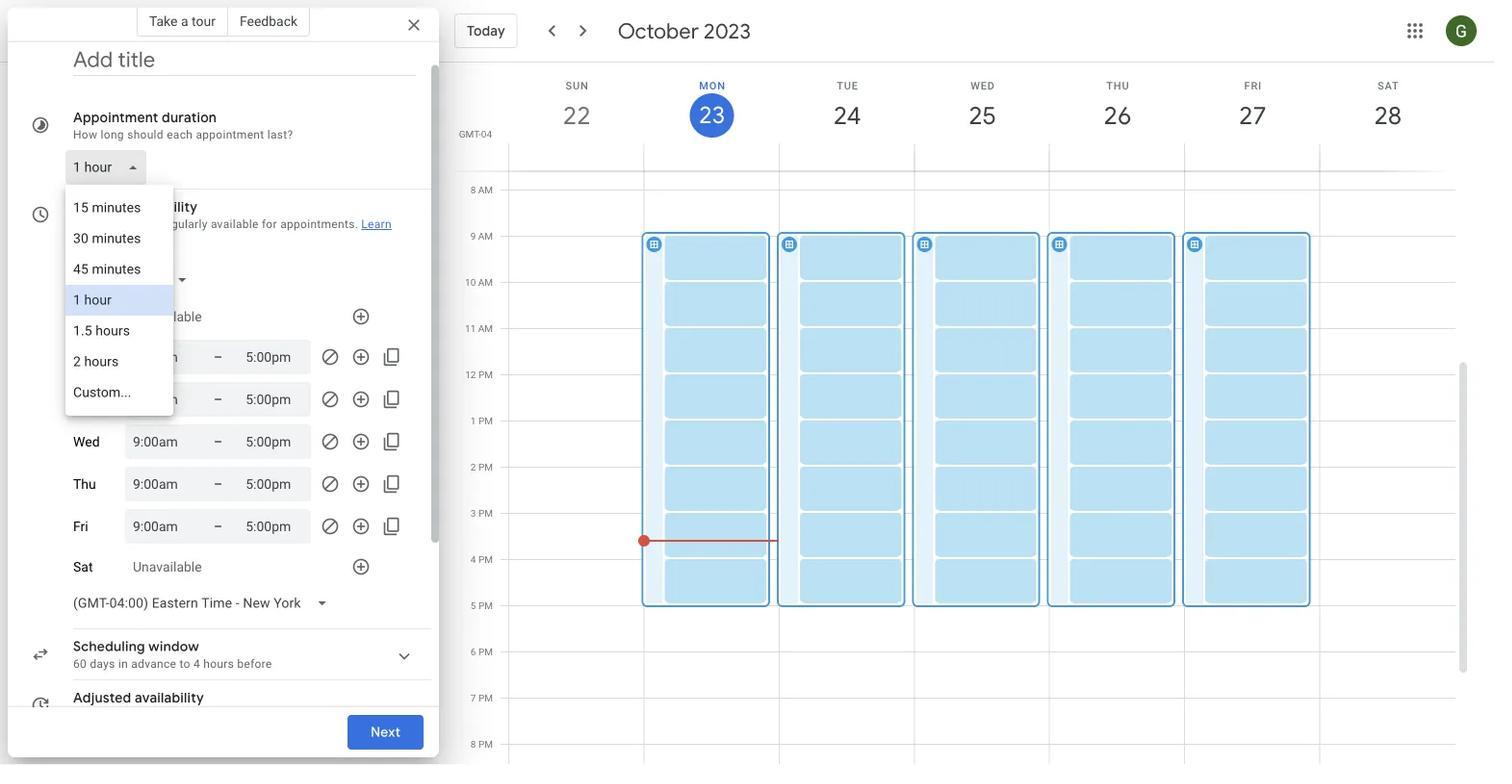 Task type: vqa. For each thing, say whether or not it's contained in the screenshot.


Task type: describe. For each thing, give the bounding box(es) containing it.
sun for sun
[[73, 309, 96, 325]]

mon for mon
[[73, 349, 100, 365]]

26
[[1103, 100, 1131, 131]]

learn more link
[[73, 218, 392, 247]]

set when you're regularly available for appointments.
[[73, 218, 358, 231]]

fri 27
[[1238, 79, 1266, 131]]

Start time on Fridays text field
[[133, 515, 191, 538]]

am for 10 am
[[478, 277, 493, 288]]

general
[[73, 198, 125, 216]]

wed 25
[[968, 79, 996, 131]]

Start time on Mondays text field
[[133, 346, 191, 369]]

available
[[211, 218, 259, 231]]

feedback
[[240, 13, 298, 29]]

am for 11 am
[[478, 323, 493, 335]]

1
[[471, 416, 476, 427]]

each
[[167, 128, 193, 142]]

tour
[[192, 13, 216, 29]]

Start time on Tuesdays text field
[[133, 388, 191, 411]]

advance
[[131, 658, 176, 671]]

9 am
[[471, 231, 493, 242]]

october
[[618, 17, 699, 44]]

take a tour
[[149, 13, 216, 29]]

2
[[471, 462, 476, 473]]

set
[[73, 218, 91, 231]]

7 pm
[[471, 693, 493, 705]]

pm for 7 pm
[[479, 693, 493, 705]]

tue for tue
[[73, 392, 95, 408]]

9
[[471, 231, 476, 242]]

26 column header
[[1050, 63, 1186, 171]]

8 pm
[[471, 739, 493, 751]]

sat for sat
[[73, 559, 93, 575]]

10 am
[[465, 277, 493, 288]]

long
[[101, 128, 124, 142]]

3 option from the top
[[65, 254, 173, 285]]

– for thu
[[214, 476, 223, 492]]

Start time on Wednesdays text field
[[133, 431, 191, 454]]

23 column header
[[644, 63, 780, 171]]

End time on Mondays text field
[[246, 346, 304, 369]]

1 option from the top
[[65, 193, 173, 223]]

pm for 2 pm
[[479, 462, 493, 473]]

– for fri
[[214, 519, 223, 535]]

appointment
[[196, 128, 264, 142]]

pm for 4 pm
[[479, 554, 493, 566]]

pm for 1 pm
[[479, 416, 493, 427]]

1 horizontal spatial 4
[[471, 554, 476, 566]]

3 pm
[[471, 508, 493, 520]]

mon 23
[[698, 79, 726, 131]]

scheduling window 60 days in advance to 4 hours before
[[73, 639, 272, 671]]

tue for tue 24
[[837, 79, 859, 91]]

take a tour button
[[137, 6, 228, 37]]

Start time on Thursdays text field
[[133, 473, 191, 496]]

before
[[237, 658, 272, 671]]

04
[[481, 128, 492, 140]]

7
[[471, 693, 476, 705]]

today button
[[455, 8, 518, 54]]

more
[[73, 233, 101, 247]]

pm for 6 pm
[[479, 647, 493, 658]]

11 am
[[465, 323, 493, 335]]

mon for mon 23
[[700, 79, 726, 91]]

wed for wed 25
[[971, 79, 996, 91]]

2023
[[704, 17, 751, 44]]

11
[[465, 323, 476, 335]]

6 pm
[[471, 647, 493, 658]]

wed for wed
[[73, 434, 100, 450]]

adjusted
[[73, 690, 131, 707]]

friday, october 27 element
[[1231, 93, 1276, 138]]

End time on Wednesdays text field
[[246, 431, 304, 454]]

10
[[465, 277, 476, 288]]

sunday, october 22 element
[[555, 93, 599, 138]]

3
[[471, 508, 476, 520]]

– for tue
[[214, 392, 223, 407]]

sun for sun 22
[[566, 79, 589, 91]]

pm for 12 pm
[[479, 369, 493, 381]]

8 for 8 pm
[[471, 739, 476, 751]]

unavailable for sat
[[133, 559, 202, 575]]

tuesday, october 24 element
[[825, 93, 870, 138]]

appointment
[[73, 109, 158, 126]]

2 option from the top
[[65, 223, 173, 254]]

4 option from the top
[[65, 285, 173, 316]]

28 column header
[[1320, 63, 1456, 171]]

availability for general availability
[[128, 198, 198, 216]]

pm for 5 pm
[[479, 601, 493, 612]]

6 option from the top
[[65, 347, 173, 378]]

gmt-
[[459, 128, 481, 140]]



Task type: locate. For each thing, give the bounding box(es) containing it.
mon inside mon 23
[[700, 79, 726, 91]]

learn more
[[73, 218, 392, 247]]

when
[[94, 218, 123, 231]]

8 am
[[471, 184, 493, 196]]

0 vertical spatial fri
[[1245, 79, 1263, 91]]

6
[[471, 647, 476, 658]]

pm right 2
[[479, 462, 493, 473]]

1 vertical spatial mon
[[73, 349, 100, 365]]

24
[[833, 100, 860, 131]]

2 unavailable from the top
[[133, 559, 202, 575]]

3 am from the top
[[478, 277, 493, 288]]

12
[[465, 369, 476, 381]]

8 up 9 on the left top of the page
[[471, 184, 476, 196]]

pm for 8 pm
[[479, 739, 493, 751]]

8 pm from the top
[[479, 693, 493, 705]]

1 horizontal spatial mon
[[700, 79, 726, 91]]

availability up you're on the left of page
[[128, 198, 198, 216]]

am
[[478, 184, 493, 196], [478, 231, 493, 242], [478, 277, 493, 288], [478, 323, 493, 335]]

–
[[214, 349, 223, 365], [214, 392, 223, 407], [214, 434, 223, 450], [214, 476, 223, 492], [214, 519, 223, 535]]

wed inside wed 25
[[971, 79, 996, 91]]

0 horizontal spatial tue
[[73, 392, 95, 408]]

wednesday, october 25 element
[[961, 93, 1005, 138]]

gmt-04
[[459, 128, 492, 140]]

9 pm from the top
[[479, 739, 493, 751]]

availability for adjusted availability
[[135, 690, 204, 707]]

fri
[[1245, 79, 1263, 91], [73, 519, 88, 535]]

pm right 3
[[479, 508, 493, 520]]

thu inside thu 26
[[1107, 79, 1130, 91]]

next
[[371, 724, 401, 742]]

5 pm
[[471, 601, 493, 612]]

4 right to
[[194, 658, 200, 671]]

– left end time on wednesdays text field
[[214, 434, 223, 450]]

1 vertical spatial availability
[[135, 690, 204, 707]]

1 vertical spatial sat
[[73, 559, 93, 575]]

– for mon
[[214, 349, 223, 365]]

1 vertical spatial 4
[[194, 658, 200, 671]]

wed up wednesday, october 25 element at the top right of the page
[[971, 79, 996, 91]]

how
[[73, 128, 98, 142]]

End time on Thursdays text field
[[246, 473, 304, 496]]

pm right '6'
[[479, 647, 493, 658]]

1 vertical spatial thu
[[73, 477, 96, 492]]

monday, october 23, today element
[[690, 93, 735, 138]]

1 – from the top
[[214, 349, 223, 365]]

am right 9 on the left top of the page
[[478, 231, 493, 242]]

tue
[[837, 79, 859, 91], [73, 392, 95, 408]]

mon left "start time on mondays" text field
[[73, 349, 100, 365]]

1 vertical spatial sun
[[73, 309, 96, 325]]

23
[[698, 100, 724, 131]]

5
[[471, 601, 476, 612]]

wed
[[971, 79, 996, 91], [73, 434, 100, 450]]

am right 10
[[478, 277, 493, 288]]

thursday, october 26 element
[[1096, 93, 1140, 138]]

pm for 3 pm
[[479, 508, 493, 520]]

tue 24
[[833, 79, 860, 131]]

next button
[[348, 710, 424, 756]]

feedback button
[[228, 6, 310, 37]]

to
[[180, 658, 190, 671]]

thu up thursday, october 26 element
[[1107, 79, 1130, 91]]

1 horizontal spatial tue
[[837, 79, 859, 91]]

0 vertical spatial 8
[[471, 184, 476, 196]]

sat for sat 28
[[1378, 79, 1400, 91]]

0 horizontal spatial 4
[[194, 658, 200, 671]]

fri for fri 27
[[1245, 79, 1263, 91]]

am for 9 am
[[478, 231, 493, 242]]

am up 9 am
[[478, 184, 493, 196]]

0 vertical spatial wed
[[971, 79, 996, 91]]

pm right 5
[[479, 601, 493, 612]]

0 vertical spatial sat
[[1378, 79, 1400, 91]]

appointments.
[[280, 218, 358, 231]]

– right start time on thursdays text box
[[214, 476, 223, 492]]

7 option from the top
[[65, 378, 173, 408]]

4 pm from the top
[[479, 508, 493, 520]]

should
[[127, 128, 164, 142]]

thu for thu
[[73, 477, 96, 492]]

12 pm
[[465, 369, 493, 381]]

pm right 1
[[479, 416, 493, 427]]

4 am from the top
[[478, 323, 493, 335]]

0 vertical spatial sun
[[566, 79, 589, 91]]

25
[[968, 100, 995, 131]]

1 horizontal spatial wed
[[971, 79, 996, 91]]

1 vertical spatial fri
[[73, 519, 88, 535]]

0 horizontal spatial mon
[[73, 349, 100, 365]]

– for wed
[[214, 434, 223, 450]]

– left 'end time on mondays' text box
[[214, 349, 223, 365]]

sat up scheduling
[[73, 559, 93, 575]]

1 horizontal spatial fri
[[1245, 79, 1263, 91]]

for
[[262, 218, 277, 231]]

pm right 7
[[479, 693, 493, 705]]

appointment duration how long should each appointment last?
[[73, 109, 293, 142]]

0 vertical spatial 4
[[471, 554, 476, 566]]

thu for thu 26
[[1107, 79, 1130, 91]]

4
[[471, 554, 476, 566], [194, 658, 200, 671]]

0 vertical spatial unavailable
[[133, 309, 202, 325]]

general availability
[[73, 198, 198, 216]]

pm up 5 pm
[[479, 554, 493, 566]]

27
[[1238, 100, 1266, 131]]

3 – from the top
[[214, 434, 223, 450]]

– right start time on fridays text box at the bottom
[[214, 519, 223, 535]]

7 pm from the top
[[479, 647, 493, 658]]

8 for 8 am
[[471, 184, 476, 196]]

0 vertical spatial tue
[[837, 79, 859, 91]]

0 horizontal spatial wed
[[73, 434, 100, 450]]

sat 28
[[1374, 79, 1401, 131]]

availability
[[128, 198, 198, 216], [135, 690, 204, 707]]

sat inside 'sat 28'
[[1378, 79, 1400, 91]]

– left end time on tuesdays text field
[[214, 392, 223, 407]]

22
[[562, 100, 590, 131]]

sun up sunday, october 22 element
[[566, 79, 589, 91]]

you're
[[126, 218, 158, 231]]

sun inside 'sun 22'
[[566, 79, 589, 91]]

thu 26
[[1103, 79, 1131, 131]]

4 inside the scheduling window 60 days in advance to 4 hours before
[[194, 658, 200, 671]]

option
[[65, 193, 173, 223], [65, 223, 173, 254], [65, 254, 173, 285], [65, 285, 173, 316], [65, 316, 173, 347], [65, 347, 173, 378], [65, 378, 173, 408]]

1 vertical spatial wed
[[73, 434, 100, 450]]

2 am from the top
[[478, 231, 493, 242]]

regularly
[[161, 218, 208, 231]]

fri up friday, october 27 element
[[1245, 79, 1263, 91]]

mon up the 23
[[700, 79, 726, 91]]

fri inside fri 27
[[1245, 79, 1263, 91]]

thu
[[1107, 79, 1130, 91], [73, 477, 96, 492]]

2 pm
[[471, 462, 493, 473]]

0 vertical spatial availability
[[128, 198, 198, 216]]

1 horizontal spatial thu
[[1107, 79, 1130, 91]]

scheduling
[[73, 639, 145, 656]]

learn
[[362, 218, 392, 231]]

fri left start time on fridays text box at the bottom
[[73, 519, 88, 535]]

2 – from the top
[[214, 392, 223, 407]]

today
[[467, 22, 505, 39]]

4 up 5
[[471, 554, 476, 566]]

duration list box
[[65, 185, 173, 416]]

0 vertical spatial thu
[[1107, 79, 1130, 91]]

am for 8 am
[[478, 184, 493, 196]]

days
[[90, 658, 115, 671]]

3 pm from the top
[[479, 462, 493, 473]]

saturday, october 28 element
[[1367, 93, 1411, 138]]

mon
[[700, 79, 726, 91], [73, 349, 100, 365]]

0 horizontal spatial fri
[[73, 519, 88, 535]]

a
[[181, 13, 188, 29]]

60
[[73, 658, 87, 671]]

End time on Tuesdays text field
[[246, 388, 304, 411]]

grid containing 22
[[447, 63, 1472, 766]]

availability down to
[[135, 690, 204, 707]]

hours
[[204, 658, 234, 671]]

window
[[149, 639, 199, 656]]

4 – from the top
[[214, 476, 223, 492]]

0 horizontal spatial thu
[[73, 477, 96, 492]]

tue up tuesday, october 24 element at the top right
[[837, 79, 859, 91]]

pm down 7 pm
[[479, 739, 493, 751]]

0 vertical spatial mon
[[700, 79, 726, 91]]

6 pm from the top
[[479, 601, 493, 612]]

2 pm from the top
[[479, 416, 493, 427]]

take
[[149, 13, 178, 29]]

fri for fri
[[73, 519, 88, 535]]

wed left start time on wednesdays text box
[[73, 434, 100, 450]]

tue inside tue 24
[[837, 79, 859, 91]]

duration
[[162, 109, 217, 126]]

1 am from the top
[[478, 184, 493, 196]]

sun
[[566, 79, 589, 91], [73, 309, 96, 325]]

adjusted availability
[[73, 690, 204, 707]]

unavailable for sun
[[133, 309, 202, 325]]

sat up saturday, october 28 element
[[1378, 79, 1400, 91]]

1 pm
[[471, 416, 493, 427]]

5 option from the top
[[65, 316, 173, 347]]

End time on Fridays text field
[[246, 515, 304, 538]]

1 unavailable from the top
[[133, 309, 202, 325]]

None field
[[65, 150, 154, 185], [65, 587, 343, 621], [65, 150, 154, 185], [65, 587, 343, 621]]

unavailable
[[133, 309, 202, 325], [133, 559, 202, 575]]

8
[[471, 184, 476, 196], [471, 739, 476, 751]]

pm right 12
[[479, 369, 493, 381]]

0 horizontal spatial sat
[[73, 559, 93, 575]]

in
[[118, 658, 128, 671]]

sun 22
[[562, 79, 590, 131]]

sun down more
[[73, 309, 96, 325]]

thu left start time on thursdays text box
[[73, 477, 96, 492]]

1 vertical spatial tue
[[73, 392, 95, 408]]

22 column header
[[509, 63, 645, 171]]

2 8 from the top
[[471, 739, 476, 751]]

october 2023
[[618, 17, 751, 44]]

last?
[[267, 128, 293, 142]]

tue left start time on tuesdays text box
[[73, 392, 95, 408]]

am right 11
[[478, 323, 493, 335]]

1 horizontal spatial sat
[[1378, 79, 1400, 91]]

28
[[1374, 100, 1401, 131]]

24 column header
[[779, 63, 915, 171]]

unavailable down start time on fridays text box at the bottom
[[133, 559, 202, 575]]

grid
[[447, 63, 1472, 766]]

1 vertical spatial unavailable
[[133, 559, 202, 575]]

4 pm
[[471, 554, 493, 566]]

sat
[[1378, 79, 1400, 91], [73, 559, 93, 575]]

5 – from the top
[[214, 519, 223, 535]]

Add title text field
[[73, 45, 416, 74]]

1 vertical spatial 8
[[471, 739, 476, 751]]

8 down 7
[[471, 739, 476, 751]]

0 horizontal spatial sun
[[73, 309, 96, 325]]

unavailable up "start time on mondays" text field
[[133, 309, 202, 325]]

27 column header
[[1185, 63, 1321, 171]]

pm
[[479, 369, 493, 381], [479, 416, 493, 427], [479, 462, 493, 473], [479, 508, 493, 520], [479, 554, 493, 566], [479, 601, 493, 612], [479, 647, 493, 658], [479, 693, 493, 705], [479, 739, 493, 751]]

1 pm from the top
[[479, 369, 493, 381]]

25 column header
[[914, 63, 1051, 171]]

1 horizontal spatial sun
[[566, 79, 589, 91]]

1 8 from the top
[[471, 184, 476, 196]]

5 pm from the top
[[479, 554, 493, 566]]



